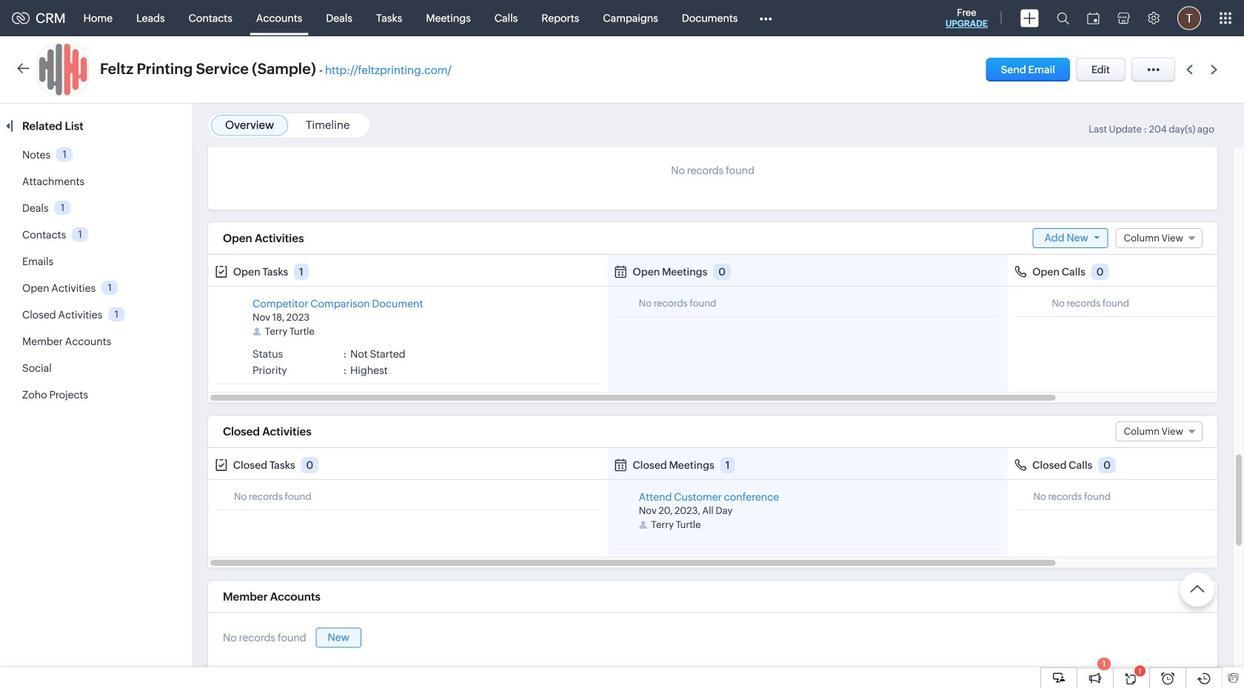 Task type: describe. For each thing, give the bounding box(es) containing it.
profile element
[[1169, 0, 1211, 36]]

logo image
[[12, 12, 30, 24]]

calendar image
[[1088, 12, 1100, 24]]

create menu element
[[1012, 0, 1048, 36]]

Other Modules field
[[750, 6, 782, 30]]



Task type: vqa. For each thing, say whether or not it's contained in the screenshot.
SEARCH ELEMENT
yes



Task type: locate. For each thing, give the bounding box(es) containing it.
search image
[[1057, 12, 1070, 24]]

None field
[[1116, 228, 1203, 248]]

previous record image
[[1187, 65, 1194, 74]]

profile image
[[1178, 6, 1202, 30]]

create menu image
[[1021, 9, 1040, 27]]

search element
[[1048, 0, 1079, 36]]

next record image
[[1211, 65, 1221, 74]]



